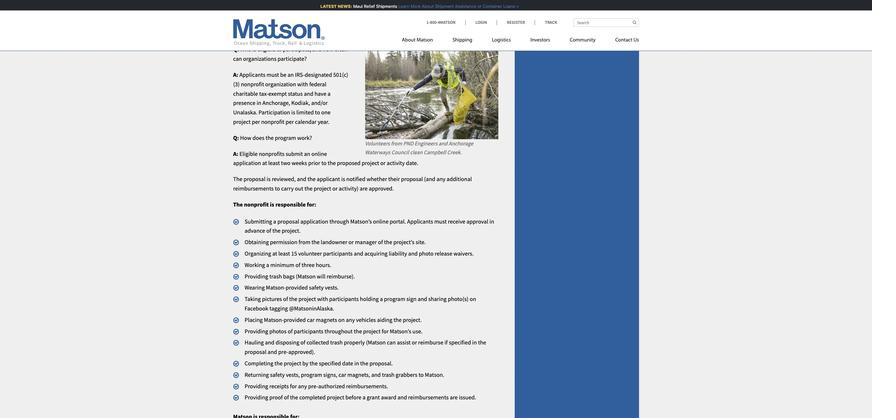 Task type: describe. For each thing, give the bounding box(es) containing it.
project inside applicants must be an irs-designated 501(c) (3) nonprofit organization with federal charitable tax-exempt status and have a presence in anchorage, kodiak, and/or unalaska. participation is limited to one project per nonprofit per calendar year.
[[233, 118, 251, 126]]

matson's inside submitting a proposal application through matson's online portal. applicants must receive approval in advance of the project.
[[350, 218, 372, 225]]

1 vertical spatial from
[[299, 239, 310, 246]]

a: for eligible nonprofits submit an online application at least two weeks prior to the proposed project or activity date.
[[233, 150, 238, 158]]

with inside applicants must be an irs-designated 501(c) (3) nonprofit organization with federal charitable tax-exempt status and have a presence in anchorage, kodiak, and/or unalaska. participation is limited to one project per nonprofit per calendar year.
[[297, 80, 308, 88]]

0 horizontal spatial (matson
[[296, 273, 316, 280]]

the inside hauling and disposing of collected trash properly (matson can assist or reimburse if specified in the proposal and pre-approved).
[[478, 339, 486, 347]]

clean
[[410, 149, 423, 156]]

of right proof
[[284, 394, 289, 402]]

learn more about shipment assistance or container loans > link
[[394, 4, 515, 9]]

and inside "taking pictures of the project with participants holding a program sign and sharing photo(s) on facebook tagging @matsoninalaska."
[[418, 296, 427, 303]]

frequently
[[233, 33, 268, 42]]

portal.
[[390, 218, 406, 225]]

activity
[[387, 160, 405, 167]]

and down proposal.
[[371, 371, 381, 379]]

2 per from the left
[[286, 118, 294, 126]]

register
[[507, 20, 525, 25]]

magnets,
[[347, 371, 370, 379]]

matson
[[417, 38, 433, 43]]

matson- for placing
[[264, 316, 284, 324]]

completing
[[245, 360, 273, 368]]

a inside submitting a proposal application through matson's online portal. applicants must receive approval in advance of the project.
[[273, 218, 276, 225]]

are inside the proposal is reviewed, and the applicant is notified whether their proposal (and any additional reimbursements to carry out the project or activity) are approved.
[[360, 185, 368, 192]]

carry
[[281, 185, 294, 192]]

1-800-4matson link
[[427, 20, 465, 25]]

about matson
[[402, 38, 433, 43]]

latest
[[316, 4, 333, 9]]

providing for providing proof of the completed project before a grant award and reimbursements are issued.
[[245, 394, 268, 402]]

magnets
[[316, 316, 337, 324]]

proposal inside submitting a proposal application through matson's online portal. applicants must receive approval in advance of the project.
[[277, 218, 299, 225]]

anchorage
[[449, 140, 473, 147]]

1 vertical spatial reimbursements
[[408, 394, 449, 402]]

can for organizations
[[233, 55, 242, 63]]

before
[[346, 394, 361, 402]]

community link
[[560, 34, 606, 48]]

campbell
[[424, 149, 446, 156]]

investors
[[531, 38, 550, 43]]

council
[[391, 149, 409, 156]]

approved).
[[288, 349, 315, 356]]

reimbursements.
[[346, 383, 388, 390]]

can for assist
[[387, 339, 396, 347]]

(and
[[424, 176, 435, 183]]

0 vertical spatial about
[[418, 4, 430, 9]]

the inside "taking pictures of the project with participants holding a program sign and sharing photo(s) on facebook tagging @matsoninalaska."
[[289, 296, 297, 303]]

exempt
[[268, 90, 287, 97]]

reimburse).
[[327, 273, 355, 280]]

1-800-4matson
[[427, 20, 456, 25]]

maui
[[349, 4, 359, 9]]

is up activity)
[[341, 176, 345, 183]]

working a minimum of three hours.
[[245, 261, 331, 269]]

vests.
[[325, 284, 339, 292]]

of up disposing
[[288, 328, 293, 335]]

prior
[[308, 160, 320, 167]]

frequently asked questions
[[233, 33, 322, 42]]

or up organizing at least 15 volunteer participants and acquiring liability and photo release waivers.
[[349, 239, 354, 246]]

@matsoninalaska.
[[289, 305, 334, 313]]

providing for providing receipts for any pre-authorized reimbursements.
[[245, 383, 268, 390]]

logistics
[[492, 38, 511, 43]]

specified inside hauling and disposing of collected trash properly (matson can assist or reimburse if specified in the proposal and pre-approved).
[[449, 339, 471, 347]]

project down the vehicles
[[363, 328, 381, 335]]

weeks
[[292, 160, 307, 167]]

wearing matson-provided safety vests.
[[245, 284, 339, 292]]

engineers
[[415, 140, 438, 147]]

for:
[[307, 201, 316, 208]]

participate?
[[278, 55, 307, 63]]

and inside applicants must be an irs-designated 501(c) (3) nonprofit organization with federal charitable tax-exempt status and have a presence in anchorage, kodiak, and/or unalaska. participation is limited to one project per nonprofit per calendar year.
[[304, 90, 313, 97]]

(matson inside hauling and disposing of collected trash properly (matson can assist or reimburse if specified in the proposal and pre-approved).
[[366, 339, 386, 347]]

and down 'photos'
[[265, 339, 274, 347]]

have
[[315, 90, 326, 97]]

0 vertical spatial trash
[[269, 273, 282, 280]]

online inside eligible nonprofits submit an online application at least two weeks prior to the proposed project or activity date.
[[311, 150, 327, 158]]

federal
[[309, 80, 326, 88]]

project down 'authorized'
[[327, 394, 344, 402]]

designated
[[305, 71, 332, 79]]

or inside eligible nonprofits submit an online application at least two weeks prior to the proposed project or activity date.
[[380, 160, 386, 167]]

and inside who is eligible to participate, and how often can organizations participate?
[[312, 46, 322, 53]]

any inside the proposal is reviewed, and the applicant is notified whether their proposal (and any additional reimbursements to carry out the project or activity) are approved.
[[437, 176, 446, 183]]

project inside the proposal is reviewed, and the applicant is notified whether their proposal (and any additional reimbursements to carry out the project or activity) are approved.
[[314, 185, 331, 192]]

latest news: maui relief shipments learn more about shipment assistance or container loans >
[[316, 4, 515, 9]]

>
[[512, 4, 515, 9]]

to inside eligible nonprofits submit an online application at least two weeks prior to the proposed project or activity date.
[[321, 160, 327, 167]]

work?
[[297, 134, 312, 142]]

how
[[240, 134, 251, 142]]

and right award
[[398, 394, 407, 402]]

shipping link
[[443, 34, 482, 48]]

relief
[[360, 4, 371, 9]]

working
[[245, 261, 265, 269]]

be
[[280, 71, 286, 79]]

or inside hauling and disposing of collected trash properly (matson can assist or reimburse if specified in the proposal and pre-approved).
[[412, 339, 417, 347]]

grant
[[367, 394, 380, 402]]

pictures
[[262, 296, 282, 303]]

proposal down eligible
[[244, 176, 266, 183]]

photos
[[269, 328, 287, 335]]

to inside who is eligible to participate, and how often can organizations participate?
[[277, 46, 282, 53]]

1 vertical spatial car
[[339, 371, 346, 379]]

waterways
[[365, 149, 390, 156]]

or left 'container'
[[473, 4, 478, 9]]

who is eligible to participate, and how often can organizations participate?
[[233, 46, 347, 63]]

asked
[[269, 33, 288, 42]]

the for the nonprofit is responsible for:
[[233, 201, 243, 208]]

returning
[[245, 371, 269, 379]]

project inside "taking pictures of the project with participants holding a program sign and sharing photo(s) on facebook tagging @matsoninalaska."
[[299, 296, 316, 303]]

blue matson logo with ocean, shipping, truck, rail and logistics written beneath it. image
[[233, 19, 325, 46]]

the for the proposal is reviewed, and the applicant is notified whether their proposal (and any additional reimbursements to carry out the project or activity) are approved.
[[233, 176, 242, 183]]

at inside eligible nonprofits submit an online application at least two weeks prior to the proposed project or activity date.
[[262, 160, 267, 167]]

applicants inside applicants must be an irs-designated 501(c) (3) nonprofit organization with federal charitable tax-exempt status and have a presence in anchorage, kodiak, and/or unalaska. participation is limited to one project per nonprofit per calendar year.
[[240, 71, 265, 79]]

1 horizontal spatial any
[[346, 316, 355, 324]]

an for online
[[304, 150, 310, 158]]

15
[[291, 250, 297, 258]]

hauling
[[245, 339, 264, 347]]

wearing
[[245, 284, 265, 292]]

and down manager
[[354, 250, 363, 258]]

an for irs-
[[288, 71, 294, 79]]

in inside applicants must be an irs-designated 501(c) (3) nonprofit organization with federal charitable tax-exempt status and have a presence in anchorage, kodiak, and/or unalaska. participation is limited to one project per nonprofit per calendar year.
[[257, 99, 261, 107]]

shipment
[[431, 4, 450, 9]]

of inside submitting a proposal application through matson's online portal. applicants must receive approval in advance of the project.
[[266, 227, 271, 235]]

taking pictures of the project with participants holding a program sign and sharing photo(s) on facebook tagging @matsoninalaska.
[[245, 296, 476, 313]]

responsible
[[275, 201, 306, 208]]

and inside the proposal is reviewed, and the applicant is notified whether their proposal (and any additional reimbursements to carry out the project or activity) are approved.
[[297, 176, 306, 183]]

through
[[329, 218, 349, 225]]

a inside "taking pictures of the project with participants holding a program sign and sharing photo(s) on facebook tagging @matsoninalaska."
[[380, 296, 383, 303]]

date.
[[406, 160, 418, 167]]

out
[[295, 185, 303, 192]]

project inside eligible nonprofits submit an online application at least two weeks prior to the proposed project or activity date.
[[362, 160, 379, 167]]

1 horizontal spatial pre-
[[308, 383, 318, 390]]

submitting
[[245, 218, 272, 225]]

1 vertical spatial are
[[450, 394, 458, 402]]

2 vertical spatial nonprofit
[[244, 201, 269, 208]]

least inside eligible nonprofits submit an online application at least two weeks prior to the proposed project or activity date.
[[268, 160, 280, 167]]

q: for q: how does the program work?
[[233, 134, 239, 142]]

permission
[[270, 239, 297, 246]]

in inside hauling and disposing of collected trash properly (matson can assist or reimburse if specified in the proposal and pre-approved).
[[472, 339, 477, 347]]

two
[[281, 160, 290, 167]]

a right the working on the bottom of page
[[266, 261, 269, 269]]

providing trash bags (matson will reimburse).
[[245, 273, 355, 280]]

providing for providing trash bags (matson will reimburse).
[[245, 273, 268, 280]]

volunteer
[[298, 250, 322, 258]]

a left grant at the left bottom of page
[[363, 394, 366, 402]]

0 vertical spatial nonprofit
[[241, 80, 264, 88]]

top menu navigation
[[402, 34, 639, 48]]

reimburse
[[418, 339, 443, 347]]

is inside who is eligible to participate, and how often can organizations participate?
[[252, 46, 256, 53]]

in right date
[[354, 360, 359, 368]]

1 vertical spatial least
[[278, 250, 290, 258]]

to inside applicants must be an irs-designated 501(c) (3) nonprofit organization with federal charitable tax-exempt status and have a presence in anchorage, kodiak, and/or unalaska. participation is limited to one project per nonprofit per calendar year.
[[315, 109, 320, 116]]

authorized
[[318, 383, 345, 390]]

2 vertical spatial any
[[298, 383, 307, 390]]

irs-
[[295, 71, 305, 79]]

award
[[381, 394, 396, 402]]

login link
[[465, 20, 497, 25]]

calendar
[[295, 118, 317, 126]]

0 horizontal spatial specified
[[319, 360, 341, 368]]

use.
[[413, 328, 423, 335]]

0 vertical spatial safety
[[309, 284, 324, 292]]

on inside "taking pictures of the project with participants holding a program sign and sharing photo(s) on facebook tagging @matsoninalaska."
[[470, 296, 476, 303]]

tagging
[[270, 305, 288, 313]]

sharing
[[428, 296, 447, 303]]



Task type: locate. For each thing, give the bounding box(es) containing it.
0 vertical spatial reimbursements
[[233, 185, 274, 192]]

0 horizontal spatial an
[[288, 71, 294, 79]]

any down vests,
[[298, 383, 307, 390]]

volunteers
[[365, 140, 390, 147]]

one
[[321, 109, 331, 116]]

1 per from the left
[[252, 118, 260, 126]]

a:
[[233, 71, 238, 79], [233, 150, 238, 158]]

None search field
[[574, 18, 639, 27]]

0 vertical spatial (matson
[[296, 273, 316, 280]]

1 horizontal spatial are
[[450, 394, 458, 402]]

0 horizontal spatial program
[[275, 134, 296, 142]]

a right have
[[328, 90, 331, 97]]

shipping
[[453, 38, 472, 43]]

(matson down three
[[296, 273, 316, 280]]

0 horizontal spatial can
[[233, 55, 242, 63]]

specified
[[449, 339, 471, 347], [319, 360, 341, 368]]

and up campbell
[[439, 140, 448, 147]]

1 vertical spatial safety
[[270, 371, 285, 379]]

for down 'aiding' in the left of the page
[[382, 328, 389, 335]]

1 vertical spatial project.
[[403, 316, 422, 324]]

must inside submitting a proposal application through matson's online portal. applicants must receive approval in advance of the project.
[[434, 218, 447, 225]]

1 vertical spatial nonprofit
[[261, 118, 284, 126]]

how
[[323, 46, 333, 53]]

bags
[[283, 273, 295, 280]]

2 horizontal spatial program
[[384, 296, 405, 303]]

0 vertical spatial with
[[297, 80, 308, 88]]

in inside submitting a proposal application through matson's online portal. applicants must receive approval in advance of the project.
[[490, 218, 494, 225]]

0 horizontal spatial online
[[311, 150, 327, 158]]

participants inside "taking pictures of the project with participants holding a program sign and sharing photo(s) on facebook tagging @matsoninalaska."
[[329, 296, 359, 303]]

applicants inside submitting a proposal application through matson's online portal. applicants must receive approval in advance of the project.
[[407, 218, 433, 225]]

nonprofit down participation
[[261, 118, 284, 126]]

can left assist
[[387, 339, 396, 347]]

matson- up 'photos'
[[264, 316, 284, 324]]

reimbursements inside the proposal is reviewed, and the applicant is notified whether their proposal (and any additional reimbursements to carry out the project or activity) are approved.
[[233, 185, 274, 192]]

1 vertical spatial trash
[[330, 339, 343, 347]]

and up completing
[[268, 349, 277, 356]]

contact
[[615, 38, 633, 43]]

an up prior
[[304, 150, 310, 158]]

can inside who is eligible to participate, and how often can organizations participate?
[[233, 55, 242, 63]]

1 vertical spatial (matson
[[366, 339, 386, 347]]

from up volunteer
[[299, 239, 310, 246]]

4matson
[[438, 20, 456, 25]]

(matson up proposal.
[[366, 339, 386, 347]]

2 q: from the top
[[233, 134, 239, 142]]

an inside applicants must be an irs-designated 501(c) (3) nonprofit organization with federal charitable tax-exempt status and have a presence in anchorage, kodiak, and/or unalaska. participation is limited to one project per nonprofit per calendar year.
[[288, 71, 294, 79]]

at up minimum
[[272, 250, 277, 258]]

online up prior
[[311, 150, 327, 158]]

on right the photo(s)
[[470, 296, 476, 303]]

providing up hauling
[[245, 328, 268, 335]]

must left be
[[267, 71, 279, 79]]

are left issued.
[[450, 394, 458, 402]]

the inside submitting a proposal application through matson's online portal. applicants must receive approval in advance of the project.
[[272, 227, 281, 235]]

can down 'who'
[[233, 55, 242, 63]]

proposal inside hauling and disposing of collected trash properly (matson can assist or reimburse if specified in the proposal and pre-approved).
[[245, 349, 267, 356]]

online inside submitting a proposal application through matson's online portal. applicants must receive approval in advance of the project.
[[373, 218, 389, 225]]

or inside the proposal is reviewed, and the applicant is notified whether their proposal (and any additional reimbursements to carry out the project or activity) are approved.
[[332, 185, 338, 192]]

a right submitting
[[273, 218, 276, 225]]

matson- up pictures
[[266, 284, 286, 292]]

least
[[268, 160, 280, 167], [278, 250, 290, 258]]

0 horizontal spatial per
[[252, 118, 260, 126]]

from inside "volunteers from pnd engineers and anchorage waterways council clean campbell creek."
[[391, 140, 402, 147]]

activity)
[[339, 185, 359, 192]]

2 horizontal spatial trash
[[382, 371, 395, 379]]

must left "receive"
[[434, 218, 447, 225]]

matson's up manager
[[350, 218, 372, 225]]

to inside the proposal is reviewed, and the applicant is notified whether their proposal (and any additional reimbursements to carry out the project or activity) are approved.
[[275, 185, 280, 192]]

assist
[[397, 339, 411, 347]]

0 vertical spatial matson's
[[350, 218, 372, 225]]

is right 'who'
[[252, 46, 256, 53]]

safety up "receipts"
[[270, 371, 285, 379]]

collected
[[307, 339, 329, 347]]

or right assist
[[412, 339, 417, 347]]

who
[[240, 46, 251, 53]]

news:
[[334, 4, 348, 9]]

receive
[[448, 218, 465, 225]]

us
[[634, 38, 639, 43]]

an right be
[[288, 71, 294, 79]]

is left the reviewed,
[[267, 176, 271, 183]]

1 vertical spatial online
[[373, 218, 389, 225]]

0 vertical spatial car
[[307, 316, 315, 324]]

0 vertical spatial a:
[[233, 71, 238, 79]]

trash inside hauling and disposing of collected trash properly (matson can assist or reimburse if specified in the proposal and pre-approved).
[[330, 339, 343, 347]]

waivers.
[[454, 250, 474, 258]]

proposal down responsible
[[277, 218, 299, 225]]

a inside applicants must be an irs-designated 501(c) (3) nonprofit organization with federal charitable tax-exempt status and have a presence in anchorage, kodiak, and/or unalaska. participation is limited to one project per nonprofit per calendar year.
[[328, 90, 331, 97]]

0 vertical spatial for
[[382, 328, 389, 335]]

track
[[545, 20, 557, 25]]

photo(s)
[[448, 296, 469, 303]]

tax-
[[259, 90, 268, 97]]

if
[[445, 339, 448, 347]]

2 horizontal spatial any
[[437, 176, 446, 183]]

participants down the vests.
[[329, 296, 359, 303]]

1 horizontal spatial online
[[373, 218, 389, 225]]

application down for:
[[300, 218, 328, 225]]

of up approved).
[[301, 339, 305, 347]]

provided for safety
[[286, 284, 308, 292]]

4 providing from the top
[[245, 394, 268, 402]]

0 horizontal spatial for
[[290, 383, 297, 390]]

program inside "taking pictures of the project with participants holding a program sign and sharing photo(s) on facebook tagging @matsoninalaska."
[[384, 296, 405, 303]]

with
[[297, 80, 308, 88], [317, 296, 328, 303]]

0 vertical spatial must
[[267, 71, 279, 79]]

providing down the working on the bottom of page
[[245, 273, 268, 280]]

facebook
[[245, 305, 268, 313]]

contact us
[[615, 38, 639, 43]]

from
[[391, 140, 402, 147], [299, 239, 310, 246]]

must inside applicants must be an irs-designated 501(c) (3) nonprofit organization with federal charitable tax-exempt status and have a presence in anchorage, kodiak, and/or unalaska. participation is limited to one project per nonprofit per calendar year.
[[267, 71, 279, 79]]

is left responsible
[[270, 201, 274, 208]]

provided down tagging
[[284, 316, 306, 324]]

of inside hauling and disposing of collected trash properly (matson can assist or reimburse if specified in the proposal and pre-approved).
[[301, 339, 305, 347]]

1 vertical spatial with
[[317, 296, 328, 303]]

0 vertical spatial online
[[311, 150, 327, 158]]

1 vertical spatial matson-
[[264, 316, 284, 324]]

0 horizontal spatial any
[[298, 383, 307, 390]]

of up "acquiring"
[[378, 239, 383, 246]]

and right "sign"
[[418, 296, 427, 303]]

0 vertical spatial participants
[[323, 250, 353, 258]]

1 horizontal spatial with
[[317, 296, 328, 303]]

2 vertical spatial participants
[[294, 328, 323, 335]]

program left "sign"
[[384, 296, 405, 303]]

proposal down date.
[[401, 176, 423, 183]]

0 vertical spatial matson-
[[266, 284, 286, 292]]

1 horizontal spatial trash
[[330, 339, 343, 347]]

0 horizontal spatial from
[[299, 239, 310, 246]]

1 horizontal spatial applicants
[[407, 218, 433, 225]]

proposal.
[[370, 360, 393, 368]]

pre- inside hauling and disposing of collected trash properly (matson can assist or reimburse if specified in the proposal and pre-approved).
[[278, 349, 288, 356]]

1 vertical spatial at
[[272, 250, 277, 258]]

the inside the proposal is reviewed, and the applicant is notified whether their proposal (and any additional reimbursements to carry out the project or activity) are approved.
[[233, 176, 242, 183]]

least down nonprofits
[[268, 160, 280, 167]]

0 vertical spatial on
[[470, 296, 476, 303]]

0 horizontal spatial on
[[338, 316, 345, 324]]

0 vertical spatial are
[[360, 185, 368, 192]]

0 vertical spatial an
[[288, 71, 294, 79]]

about matson link
[[402, 34, 443, 48]]

organizing
[[245, 250, 271, 258]]

and
[[312, 46, 322, 53], [304, 90, 313, 97], [439, 140, 448, 147], [297, 176, 306, 183], [354, 250, 363, 258], [408, 250, 418, 258], [418, 296, 427, 303], [265, 339, 274, 347], [268, 349, 277, 356], [371, 371, 381, 379], [398, 394, 407, 402]]

charitable
[[233, 90, 258, 97]]

matson- for wearing
[[266, 284, 286, 292]]

learn
[[394, 4, 405, 9]]

eligible
[[240, 150, 258, 158]]

0 horizontal spatial safety
[[270, 371, 285, 379]]

0 vertical spatial application
[[233, 160, 261, 167]]

1 vertical spatial a:
[[233, 150, 238, 158]]

0 vertical spatial pre-
[[278, 349, 288, 356]]

q:
[[233, 46, 239, 53], [233, 134, 239, 142]]

0 horizontal spatial must
[[267, 71, 279, 79]]

project. inside submitting a proposal application through matson's online portal. applicants must receive approval in advance of the project.
[[282, 227, 301, 235]]

a: left eligible
[[233, 150, 238, 158]]

taking
[[245, 296, 261, 303]]

trash down minimum
[[269, 273, 282, 280]]

of up tagging
[[283, 296, 288, 303]]

in down the tax-
[[257, 99, 261, 107]]

from up council
[[391, 140, 402, 147]]

0 horizontal spatial pre-
[[278, 349, 288, 356]]

anchorage,
[[263, 99, 290, 107]]

is inside applicants must be an irs-designated 501(c) (3) nonprofit organization with federal charitable tax-exempt status and have a presence in anchorage, kodiak, and/or unalaska. participation is limited to one project per nonprofit per calendar year.
[[291, 109, 295, 116]]

organizations
[[243, 55, 276, 63]]

an
[[288, 71, 294, 79], [304, 150, 310, 158]]

creek.
[[447, 149, 462, 156]]

in right approval
[[490, 218, 494, 225]]

1 horizontal spatial matson's
[[390, 328, 411, 335]]

and left photo
[[408, 250, 418, 258]]

0 vertical spatial applicants
[[240, 71, 265, 79]]

specified up signs,
[[319, 360, 341, 368]]

and left have
[[304, 90, 313, 97]]

1 vertical spatial must
[[434, 218, 447, 225]]

1 vertical spatial any
[[346, 316, 355, 324]]

0 vertical spatial the
[[233, 176, 242, 183]]

0 vertical spatial q:
[[233, 46, 239, 53]]

0 horizontal spatial applicants
[[240, 71, 265, 79]]

application inside submitting a proposal application through matson's online portal. applicants must receive approval in advance of the project.
[[300, 218, 328, 225]]

on
[[470, 296, 476, 303], [338, 316, 345, 324]]

1 horizontal spatial program
[[301, 371, 322, 379]]

0 vertical spatial least
[[268, 160, 280, 167]]

project up vests,
[[284, 360, 301, 368]]

completing the project by the specified date in the proposal.
[[245, 360, 393, 368]]

proof
[[269, 394, 283, 402]]

about inside top menu navigation
[[402, 38, 416, 43]]

provided down the 'providing trash bags (matson will reimburse).'
[[286, 284, 308, 292]]

0 horizontal spatial car
[[307, 316, 315, 324]]

about left matson at the top of page
[[402, 38, 416, 43]]

reimbursements up the nonprofit is responsible for:
[[233, 185, 274, 192]]

shipments
[[372, 4, 393, 9]]

volunteers from pnd engineers and anchorage waterways council clean campbell creek.
[[365, 140, 473, 156]]

register link
[[497, 20, 535, 25]]

project down unalaska.
[[233, 118, 251, 126]]

2 vertical spatial trash
[[382, 371, 395, 379]]

1 a: from the top
[[233, 71, 238, 79]]

to left carry
[[275, 185, 280, 192]]

0 vertical spatial project.
[[282, 227, 301, 235]]

0 horizontal spatial trash
[[269, 273, 282, 280]]

providing receipts for any pre-authorized reimbursements.
[[245, 383, 388, 390]]

a
[[328, 90, 331, 97], [273, 218, 276, 225], [266, 261, 269, 269], [380, 296, 383, 303], [363, 394, 366, 402]]

at
[[262, 160, 267, 167], [272, 250, 277, 258]]

to down asked
[[277, 46, 282, 53]]

aiding
[[377, 316, 392, 324]]

participation
[[259, 109, 290, 116]]

q: left 'who'
[[233, 46, 239, 53]]

proposal
[[244, 176, 266, 183], [401, 176, 423, 183], [277, 218, 299, 225], [245, 349, 267, 356]]

and/or
[[311, 99, 328, 107]]

completed
[[299, 394, 326, 402]]

reimbursements
[[233, 185, 274, 192], [408, 394, 449, 402]]

to right prior
[[321, 160, 327, 167]]

pre- down disposing
[[278, 349, 288, 356]]

1 horizontal spatial on
[[470, 296, 476, 303]]

2 a: from the top
[[233, 150, 238, 158]]

1 vertical spatial an
[[304, 150, 310, 158]]

3 providing from the top
[[245, 383, 268, 390]]

submitting a proposal application through matson's online portal. applicants must receive approval in advance of the project.
[[245, 218, 494, 235]]

1 the from the top
[[233, 176, 242, 183]]

applicants down organizations
[[240, 71, 265, 79]]

0 horizontal spatial with
[[297, 80, 308, 88]]

login
[[476, 20, 487, 25]]

organizing at least 15 volunteer participants and acquiring liability and photo release waivers.
[[245, 250, 474, 258]]

presence
[[233, 99, 255, 107]]

per
[[252, 118, 260, 126], [286, 118, 294, 126]]

nonprofit up submitting
[[244, 201, 269, 208]]

2 the from the top
[[233, 201, 243, 208]]

track link
[[535, 20, 557, 25]]

or down waterways
[[380, 160, 386, 167]]

or
[[473, 4, 478, 9], [380, 160, 386, 167], [332, 185, 338, 192], [349, 239, 354, 246], [412, 339, 417, 347]]

1 vertical spatial about
[[402, 38, 416, 43]]

the nonprofit is responsible for:
[[233, 201, 316, 208]]

with inside "taking pictures of the project with participants holding a program sign and sharing photo(s) on facebook tagging @matsoninalaska."
[[317, 296, 328, 303]]

1 horizontal spatial can
[[387, 339, 396, 347]]

1 vertical spatial for
[[290, 383, 297, 390]]

providing down returning
[[245, 383, 268, 390]]

can inside hauling and disposing of collected trash properly (matson can assist or reimburse if specified in the proposal and pre-approved).
[[387, 339, 396, 347]]

a: up (3)
[[233, 71, 238, 79]]

1 horizontal spatial project.
[[403, 316, 422, 324]]

1 horizontal spatial application
[[300, 218, 328, 225]]

matson's up assist
[[390, 328, 411, 335]]

are
[[360, 185, 368, 192], [450, 394, 458, 402]]

q: left how
[[233, 134, 239, 142]]

of inside "taking pictures of the project with participants holding a program sign and sharing photo(s) on facebook tagging @matsoninalaska."
[[283, 296, 288, 303]]

a volunteer wearing rubber boots and yellow safety vest holds a yellow trash bag while reaching with a grabber to pick up trash in campbell creek. image
[[365, 51, 498, 139]]

vehicles
[[356, 316, 376, 324]]

1 vertical spatial application
[[300, 218, 328, 225]]

1 vertical spatial the
[[233, 201, 243, 208]]

nonprofit
[[241, 80, 264, 88], [261, 118, 284, 126], [244, 201, 269, 208]]

pre- up completed
[[308, 383, 318, 390]]

online left portal. at the left of page
[[373, 218, 389, 225]]

1 horizontal spatial at
[[272, 250, 277, 258]]

0 horizontal spatial at
[[262, 160, 267, 167]]

project. up the use.
[[403, 316, 422, 324]]

application inside eligible nonprofits submit an online application at least two weeks prior to the proposed project or activity date.
[[233, 160, 261, 167]]

car
[[307, 316, 315, 324], [339, 371, 346, 379]]

the inside eligible nonprofits submit an online application at least two weeks prior to the proposed project or activity date.
[[328, 160, 336, 167]]

provided for car
[[284, 316, 306, 324]]

per left calendar
[[286, 118, 294, 126]]

contact us link
[[606, 34, 639, 48]]

1 vertical spatial applicants
[[407, 218, 433, 225]]

0 horizontal spatial matson's
[[350, 218, 372, 225]]

grabbers
[[396, 371, 417, 379]]

1 horizontal spatial about
[[418, 4, 430, 9]]

to left matson.
[[419, 371, 424, 379]]

of left three
[[296, 261, 300, 269]]

501(c)
[[333, 71, 348, 79]]

matson-
[[266, 284, 286, 292], [264, 316, 284, 324]]

additional
[[447, 176, 472, 183]]

trash down proposal.
[[382, 371, 395, 379]]

car right signs,
[[339, 371, 346, 379]]

0 vertical spatial provided
[[286, 284, 308, 292]]

providing for providing photos of participants throughout the project for matson's use.
[[245, 328, 268, 335]]

0 horizontal spatial are
[[360, 185, 368, 192]]

1 horizontal spatial per
[[286, 118, 294, 126]]

container
[[479, 4, 498, 9]]

q: for q:
[[233, 46, 239, 53]]

any left the vehicles
[[346, 316, 355, 324]]

is
[[252, 46, 256, 53], [291, 109, 295, 116], [267, 176, 271, 183], [341, 176, 345, 183], [270, 201, 274, 208]]

Search search field
[[574, 18, 639, 27]]

q: how does the program work?
[[233, 134, 312, 142]]

1 vertical spatial q:
[[233, 134, 239, 142]]

applicants up site.
[[407, 218, 433, 225]]

about right more
[[418, 4, 430, 9]]

2 providing from the top
[[245, 328, 268, 335]]

a right holding
[[380, 296, 383, 303]]

car down @matsoninalaska.
[[307, 316, 315, 324]]

providing left proof
[[245, 394, 268, 402]]

by
[[302, 360, 308, 368]]

advance
[[245, 227, 265, 235]]

1 providing from the top
[[245, 273, 268, 280]]

participants up collected on the bottom of the page
[[294, 328, 323, 335]]

online
[[311, 150, 327, 158], [373, 218, 389, 225]]

1 vertical spatial program
[[384, 296, 405, 303]]

1 q: from the top
[[233, 46, 239, 53]]

1 vertical spatial can
[[387, 339, 396, 347]]

1 horizontal spatial specified
[[449, 339, 471, 347]]

and inside "volunteers from pnd engineers and anchorage waterways council clean campbell creek."
[[439, 140, 448, 147]]

submit
[[286, 150, 303, 158]]

often
[[335, 46, 347, 53]]

1 horizontal spatial must
[[434, 218, 447, 225]]

to left one
[[315, 109, 320, 116]]

an inside eligible nonprofits submit an online application at least two weeks prior to the proposed project or activity date.
[[304, 150, 310, 158]]

trash down throughout
[[330, 339, 343, 347]]

reimbursements down matson.
[[408, 394, 449, 402]]

a: for applicants must be an irs-designated 501(c) (3) nonprofit organization with federal charitable tax-exempt status and have a presence in anchorage, kodiak, and/or unalaska. participation is limited to one project per nonprofit per calendar year.
[[233, 71, 238, 79]]

per down unalaska.
[[252, 118, 260, 126]]

1 horizontal spatial car
[[339, 371, 346, 379]]

or down applicant
[[332, 185, 338, 192]]

program up providing receipts for any pre-authorized reimbursements.
[[301, 371, 322, 379]]

at down nonprofits
[[262, 160, 267, 167]]

0 horizontal spatial project.
[[282, 227, 301, 235]]

1 vertical spatial matson's
[[390, 328, 411, 335]]

1 horizontal spatial for
[[382, 328, 389, 335]]

search image
[[633, 20, 637, 25]]

program up submit
[[275, 134, 296, 142]]

1 horizontal spatial (matson
[[366, 339, 386, 347]]

project's
[[393, 239, 415, 246]]

must
[[267, 71, 279, 79], [434, 218, 447, 225]]

0 vertical spatial can
[[233, 55, 242, 63]]



Task type: vqa. For each thing, say whether or not it's contained in the screenshot.
–
no



